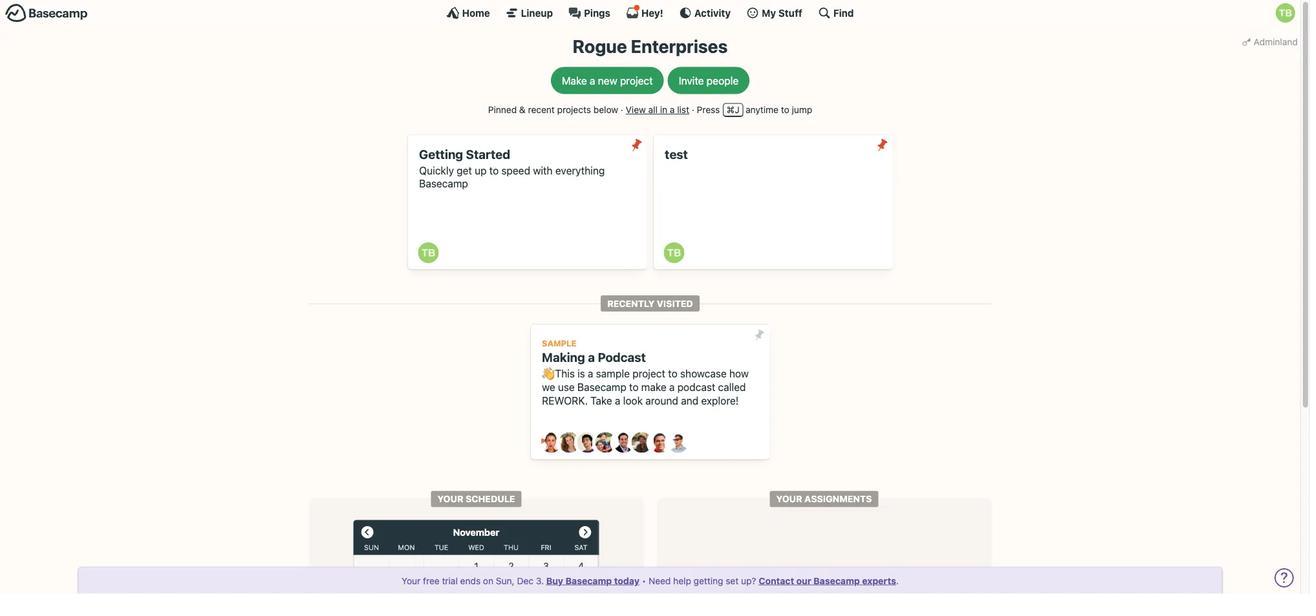Task type: locate. For each thing, give the bounding box(es) containing it.
up
[[475, 164, 487, 177]]

activity link
[[679, 6, 731, 19]]

podcast
[[678, 381, 716, 393]]

recent
[[528, 105, 555, 115]]

getting started quickly get up to speed with everything basecamp
[[419, 147, 605, 190]]

trial
[[442, 576, 458, 586]]

lineup link
[[506, 6, 553, 19]]

make a new project link
[[551, 67, 664, 94]]

new
[[598, 74, 618, 87]]

making
[[542, 350, 585, 365]]

josh fiske image
[[614, 433, 634, 453]]

this
[[555, 368, 575, 380]]

contact our basecamp experts link
[[759, 576, 897, 586]]

switch accounts image
[[5, 3, 88, 23]]

experts
[[863, 576, 897, 586]]

your left "assignments"
[[777, 494, 803, 505]]

find
[[834, 7, 854, 18]]

to right the up
[[490, 164, 499, 177]]

your for your schedule
[[438, 494, 464, 505]]

steve marsh image
[[650, 433, 671, 453]]

make
[[562, 74, 587, 87]]

adminland
[[1254, 36, 1298, 47]]

tim burton image inside main element
[[1276, 3, 1296, 23]]

None submit
[[627, 135, 647, 156], [872, 135, 893, 156], [750, 325, 770, 346], [627, 135, 647, 156], [872, 135, 893, 156], [750, 325, 770, 346]]

enterprises
[[631, 36, 728, 57]]

project
[[620, 74, 653, 87], [633, 368, 666, 380]]

1 horizontal spatial your
[[438, 494, 464, 505]]

fri
[[541, 544, 552, 552]]

we
[[542, 381, 556, 393]]

a left new at the left of page
[[590, 74, 596, 87]]

pings
[[584, 7, 611, 18]]

basecamp down quickly
[[419, 178, 468, 190]]

basecamp up 'take'
[[578, 381, 627, 393]]

rework.
[[542, 395, 588, 407]]

started
[[466, 147, 511, 162]]

your assignments
[[777, 494, 872, 505]]

need
[[649, 576, 671, 586]]

1 vertical spatial project
[[633, 368, 666, 380]]

3.
[[536, 576, 544, 586]]

help
[[674, 576, 691, 586]]

test link
[[654, 135, 893, 270]]

0 horizontal spatial ·
[[621, 105, 624, 115]]

getting
[[694, 576, 724, 586]]

1 horizontal spatial tim burton image
[[664, 243, 685, 263]]

speed
[[502, 164, 531, 177]]

basecamp right our
[[814, 576, 860, 586]]

pinned
[[488, 105, 517, 115]]

to
[[781, 105, 790, 115], [490, 164, 499, 177], [668, 368, 678, 380], [629, 381, 639, 393]]

⌘ j anytime to jump
[[727, 105, 813, 115]]

sample making a podcast 👋 this is a sample project to showcase how we use basecamp to make a podcast called rework. take a look around and explore!
[[542, 339, 749, 407]]

sat
[[575, 544, 588, 552]]

assignments
[[805, 494, 872, 505]]

project right new at the left of page
[[620, 74, 653, 87]]

take
[[591, 395, 612, 407]]

tim burton image
[[1276, 3, 1296, 23], [418, 243, 439, 263], [664, 243, 685, 263]]

victor cooper image
[[668, 433, 689, 453]]

contact
[[759, 576, 795, 586]]

podcast
[[598, 350, 646, 365]]

0 horizontal spatial your
[[402, 576, 421, 586]]

main element
[[0, 0, 1301, 25]]

·
[[621, 105, 624, 115], [692, 105, 695, 115]]

to up podcast
[[668, 368, 678, 380]]

rogue enterprises
[[573, 36, 728, 57]]

pinned & recent projects below · view all in a list
[[488, 105, 690, 115]]

2 horizontal spatial your
[[777, 494, 803, 505]]

to up look
[[629, 381, 639, 393]]

invite people link
[[668, 67, 750, 94]]

activity
[[695, 7, 731, 18]]

mon
[[398, 544, 415, 552]]

recently
[[608, 298, 655, 309]]

project up make on the bottom of the page
[[633, 368, 666, 380]]

explore!
[[702, 395, 739, 407]]

your left free
[[402, 576, 421, 586]]

basecamp right buy
[[566, 576, 612, 586]]

schedule
[[466, 494, 515, 505]]

everything
[[556, 164, 605, 177]]

your left schedule
[[438, 494, 464, 505]]

&
[[519, 105, 526, 115]]

2 horizontal spatial tim burton image
[[1276, 3, 1296, 23]]

basecamp inside getting started quickly get up to speed with everything basecamp
[[419, 178, 468, 190]]

· right the 'list'
[[692, 105, 695, 115]]

· left view
[[621, 105, 624, 115]]

basecamp
[[419, 178, 468, 190], [578, 381, 627, 393], [566, 576, 612, 586], [814, 576, 860, 586]]

set
[[726, 576, 739, 586]]

lineup
[[521, 7, 553, 18]]

basecamp inside sample making a podcast 👋 this is a sample project to showcase how we use basecamp to make a podcast called rework. take a look around and explore!
[[578, 381, 627, 393]]

find button
[[818, 6, 854, 19]]

1 horizontal spatial ·
[[692, 105, 695, 115]]

list
[[677, 105, 690, 115]]

· press
[[692, 105, 720, 115]]

project inside sample making a podcast 👋 this is a sample project to showcase how we use basecamp to make a podcast called rework. take a look around and explore!
[[633, 368, 666, 380]]



Task type: vqa. For each thing, say whether or not it's contained in the screenshot.
J
yes



Task type: describe. For each thing, give the bounding box(es) containing it.
my
[[762, 7, 776, 18]]

sun
[[364, 544, 379, 552]]

stuff
[[779, 7, 803, 18]]

up?
[[741, 576, 757, 586]]

jump
[[792, 105, 813, 115]]

•
[[642, 576, 646, 586]]

use
[[558, 381, 575, 393]]

showcase
[[681, 368, 727, 380]]

your free trial ends on sun, dec  3. buy basecamp today • need help getting set up? contact our basecamp experts .
[[402, 576, 899, 586]]

to inside getting started quickly get up to speed with everything basecamp
[[490, 164, 499, 177]]

with
[[533, 164, 553, 177]]

test
[[665, 147, 688, 162]]

0 vertical spatial project
[[620, 74, 653, 87]]

below
[[594, 105, 619, 115]]

home link
[[447, 6, 490, 19]]

november
[[453, 527, 500, 538]]

2 · from the left
[[692, 105, 695, 115]]

tim burton image inside 'test' link
[[664, 243, 685, 263]]

a up around
[[669, 381, 675, 393]]

.
[[897, 576, 899, 586]]

invite
[[679, 74, 704, 87]]

free
[[423, 576, 440, 586]]

view all in a list link
[[626, 105, 690, 115]]

👋
[[542, 368, 553, 380]]

view
[[626, 105, 646, 115]]

getting
[[419, 147, 463, 162]]

make
[[642, 381, 667, 393]]

ends
[[460, 576, 481, 586]]

buy
[[547, 576, 564, 586]]

a right making
[[588, 350, 595, 365]]

thu
[[504, 544, 519, 552]]

jared davis image
[[577, 433, 598, 453]]

quickly
[[419, 164, 454, 177]]

sample
[[596, 368, 630, 380]]

to left jump at the right
[[781, 105, 790, 115]]

all
[[649, 105, 658, 115]]

rogue
[[573, 36, 627, 57]]

your schedule
[[438, 494, 515, 505]]

projects
[[557, 105, 591, 115]]

visited
[[657, 298, 693, 309]]

nicole katz image
[[632, 433, 652, 453]]

pings button
[[569, 6, 611, 19]]

my stuff button
[[747, 6, 803, 19]]

around
[[646, 395, 679, 407]]

press
[[697, 105, 720, 115]]

recently visited
[[608, 298, 693, 309]]

today
[[614, 576, 640, 586]]

cheryl walters image
[[559, 433, 580, 453]]

tue
[[435, 544, 448, 552]]

look
[[623, 395, 643, 407]]

how
[[730, 368, 749, 380]]

get
[[457, 164, 472, 177]]

anytime
[[746, 105, 779, 115]]

dec
[[517, 576, 534, 586]]

sun,
[[496, 576, 515, 586]]

⌘
[[727, 105, 735, 115]]

annie bryan image
[[541, 433, 562, 453]]

in
[[660, 105, 668, 115]]

and
[[681, 395, 699, 407]]

on
[[483, 576, 494, 586]]

people
[[707, 74, 739, 87]]

my stuff
[[762, 7, 803, 18]]

a right in
[[670, 105, 675, 115]]

a left look
[[615, 395, 621, 407]]

a right "is"
[[588, 368, 594, 380]]

our
[[797, 576, 812, 586]]

buy basecamp today link
[[547, 576, 640, 586]]

make a new project
[[562, 74, 653, 87]]

your for your assignments
[[777, 494, 803, 505]]

hey! button
[[626, 5, 664, 19]]

wed
[[468, 544, 484, 552]]

hey!
[[642, 7, 664, 18]]

jennifer young image
[[596, 433, 616, 453]]

1 · from the left
[[621, 105, 624, 115]]

adminland link
[[1240, 32, 1301, 51]]

invite people
[[679, 74, 739, 87]]

sample
[[542, 339, 577, 348]]

0 horizontal spatial tim burton image
[[418, 243, 439, 263]]

called
[[718, 381, 746, 393]]

home
[[462, 7, 490, 18]]



